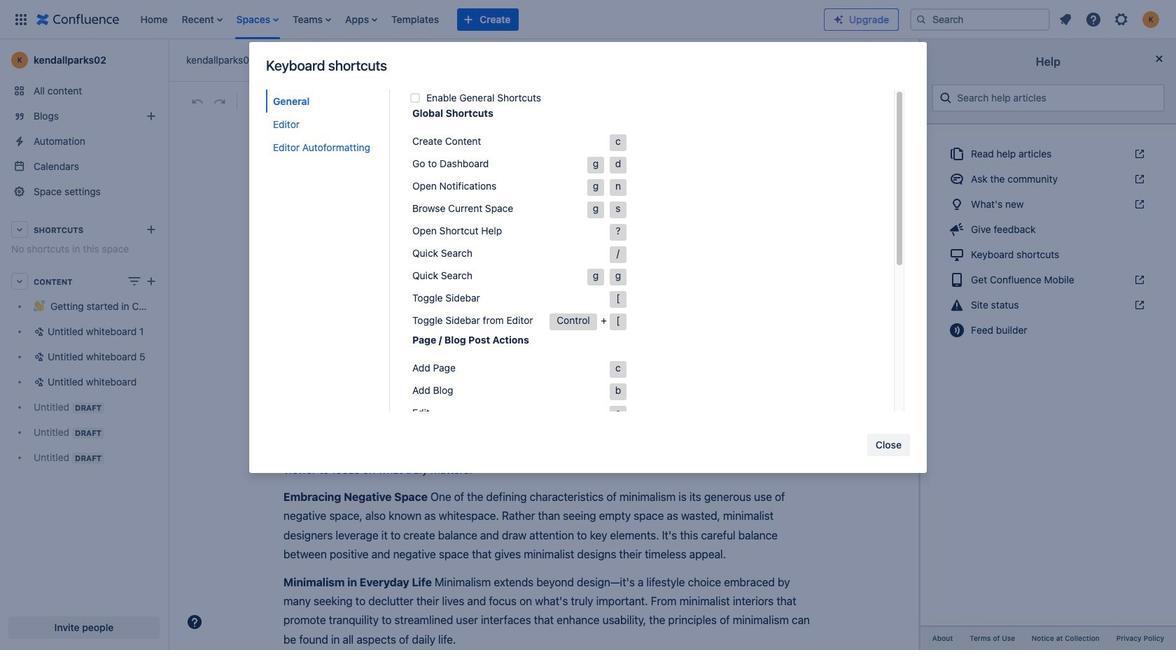 Task type: vqa. For each thing, say whether or not it's contained in the screenshot.
Unstar this space "ICON"
no



Task type: locate. For each thing, give the bounding box(es) containing it.
lightbulb icon image
[[949, 196, 965, 213]]

shortcut icon image for lightbulb icon
[[1131, 199, 1145, 210]]

list
[[133, 0, 824, 39], [1053, 7, 1168, 32]]

shortcut icon image
[[1131, 148, 1145, 160], [1131, 174, 1145, 185], [1131, 199, 1145, 210], [1131, 274, 1145, 286], [1131, 300, 1145, 311]]

list item
[[177, 0, 227, 39], [289, 0, 335, 39]]

tab list
[[266, 90, 389, 412]]

shortcut icon image for comment icon
[[1131, 174, 1145, 185]]

text formatting group
[[347, 90, 413, 113]]

Search help articles field
[[953, 85, 1158, 111]]

create a blog image
[[143, 108, 160, 125]]

confluence image
[[36, 11, 119, 28], [36, 11, 119, 28]]

None search field
[[910, 8, 1050, 30]]

dialog
[[249, 42, 927, 650]]

1 horizontal spatial list item
[[289, 0, 335, 39]]

search image
[[916, 14, 927, 25]]

3 shortcut icon image from the top
[[1131, 199, 1145, 210]]

mobile icon image
[[949, 272, 965, 288]]

tree
[[6, 294, 162, 470]]

2 shortcut icon image from the top
[[1131, 174, 1145, 185]]

0 horizontal spatial list
[[133, 0, 824, 39]]

banner
[[0, 0, 1176, 39]]

global element
[[8, 0, 824, 39]]

0 horizontal spatial list item
[[177, 0, 227, 39]]

5 shortcut icon image from the top
[[1131, 300, 1145, 311]]

warning icon image
[[949, 297, 965, 314]]

1 shortcut icon image from the top
[[1131, 148, 1145, 160]]

4 shortcut icon image from the top
[[1131, 274, 1145, 286]]

comment icon image
[[949, 171, 965, 188]]

premium image
[[833, 14, 844, 25]]

shortcut icon image for warning icon
[[1131, 300, 1145, 311]]

shortcut icon image for 'mobile icon'
[[1131, 274, 1145, 286]]

signal icon image
[[949, 322, 965, 339]]



Task type: describe. For each thing, give the bounding box(es) containing it.
space element
[[0, 39, 168, 650]]

Main content area, start typing to enter text. text field
[[284, 252, 816, 650]]

tree inside "space" element
[[6, 294, 162, 470]]

settings icon image
[[1113, 11, 1130, 28]]

list formating group
[[516, 90, 605, 113]]

italic ⌘i image
[[372, 93, 388, 110]]

numbered list ⌘⇧7 image
[[541, 93, 558, 110]]

2 list item from the left
[[289, 0, 335, 39]]

shortcut icon image for documents icon
[[1131, 148, 1145, 160]]

screen icon image
[[949, 246, 965, 263]]

documents icon image
[[949, 146, 965, 162]]

bullet list ⌘⇧8 image
[[519, 93, 535, 110]]

Search field
[[910, 8, 1050, 30]]

close image
[[1151, 50, 1168, 67]]

Blog post title text field
[[284, 206, 816, 229]]

feedback icon image
[[949, 221, 965, 238]]

1 list item from the left
[[177, 0, 227, 39]]

1 horizontal spatial list
[[1053, 7, 1168, 32]]



